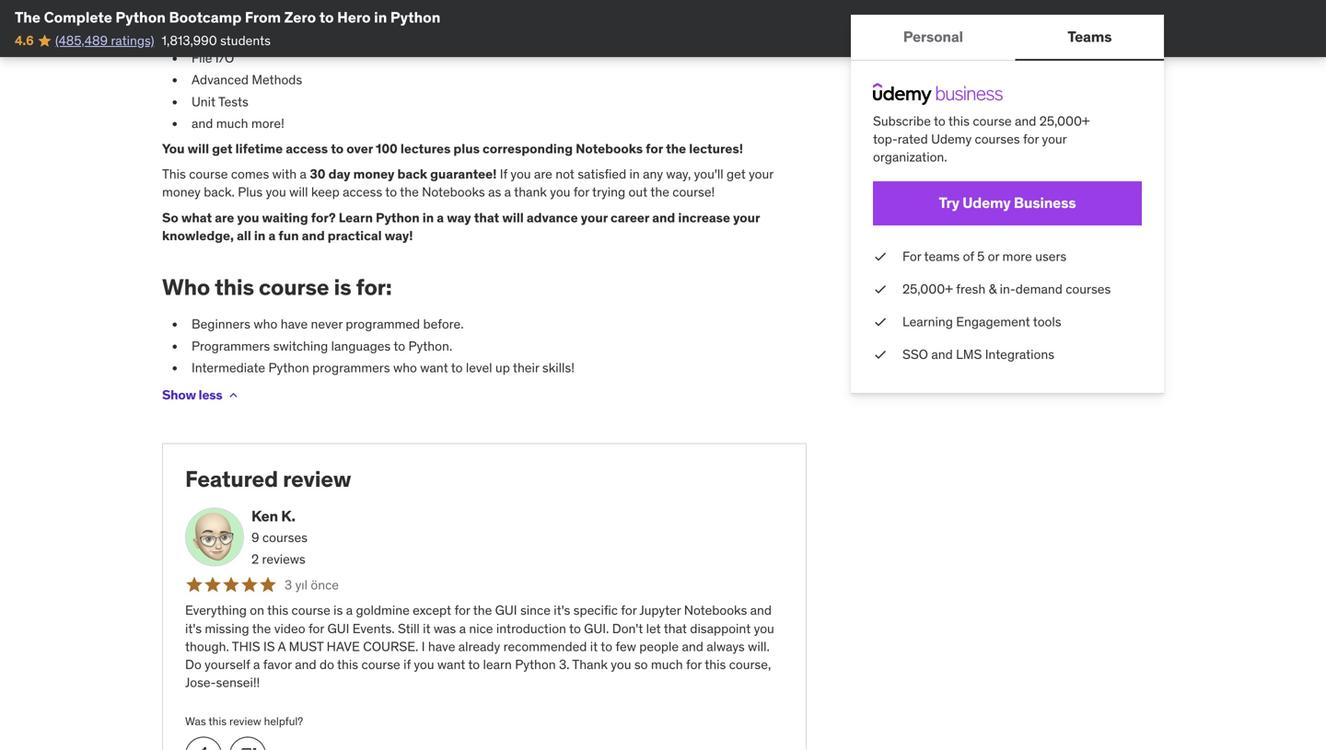 Task type: vqa. For each thing, say whether or not it's contained in the screenshot.
never
yes



Task type: locate. For each thing, give the bounding box(es) containing it.
0 vertical spatial review
[[283, 466, 351, 493]]

gui up have
[[327, 620, 349, 637]]

a left "favor"
[[253, 657, 260, 673]]

python
[[115, 8, 166, 27], [390, 8, 440, 27], [376, 209, 420, 226], [268, 360, 309, 376], [515, 657, 556, 673]]

ken k. image
[[185, 508, 244, 567]]

xsmall image for 25,000+
[[873, 280, 888, 298]]

2 vertical spatial will
[[502, 209, 524, 226]]

a up events. in the left bottom of the page
[[346, 602, 353, 619]]

0 horizontal spatial courses
[[262, 530, 308, 546]]

python inside beginners who have never programmed before. programmers switching languages to python. intermediate python programmers who want to level up their skills!
[[268, 360, 309, 376]]

who down the python.
[[393, 360, 417, 376]]

hero
[[337, 8, 371, 27]]

advance
[[527, 209, 578, 226]]

udemy
[[931, 131, 972, 147], [962, 194, 1011, 212]]

udemy up organization.
[[931, 131, 972, 147]]

0 vertical spatial 25,000+
[[1039, 113, 1090, 129]]

that inside so what are you waiting for? learn python in a way that will advance your career and increase your knowledge, all in a fun and practical way!
[[474, 209, 499, 226]]

1 vertical spatial much
[[651, 657, 683, 673]]

much down people on the bottom
[[651, 657, 683, 673]]

have down was
[[428, 639, 455, 655]]

1 vertical spatial it's
[[185, 620, 202, 637]]

1 vertical spatial access
[[343, 184, 382, 200]]

2 vertical spatial xsmall image
[[226, 388, 241, 403]]

1 vertical spatial get
[[727, 166, 746, 182]]

0 vertical spatial access
[[286, 140, 328, 157]]

a right was
[[459, 620, 466, 637]]

0 horizontal spatial 25,000+
[[902, 281, 953, 297]]

0 vertical spatial xsmall image
[[873, 313, 888, 331]]

2 is from the top
[[334, 602, 343, 619]]

0 vertical spatial much
[[216, 115, 248, 132]]

it's up though.
[[185, 620, 202, 637]]

1 horizontal spatial will
[[289, 184, 308, 200]]

money down this
[[162, 184, 201, 200]]

your up business
[[1042, 131, 1067, 147]]

xsmall image for sso
[[873, 346, 888, 364]]

will right you
[[188, 140, 209, 157]]

xsmall image left fresh on the right of the page
[[873, 280, 888, 298]]

2 vertical spatial courses
[[262, 530, 308, 546]]

0 vertical spatial get
[[212, 140, 233, 157]]

try udemy business
[[939, 194, 1076, 212]]

personal
[[903, 27, 963, 46]]

much inside everything on this course is a goldmine except for the gui since it's specific for jupyter notebooks and it's missing the video for gui events. still it was a nice introduction to gui. don't let that disappoint you though. this is a must have course. i have already recommended it to few people and always will. do yourself a favor and do this course if you want to learn python 3. thank you so much for this course, jose-sensei!!
[[651, 657, 683, 673]]

on
[[250, 602, 264, 619]]

fun
[[278, 227, 299, 244]]

1 vertical spatial money
[[162, 184, 201, 200]]

sso and lms integrations
[[902, 346, 1054, 363]]

it right still
[[423, 620, 430, 637]]

the
[[15, 8, 41, 27]]

to down programmed
[[394, 338, 405, 354]]

1 horizontal spatial that
[[664, 620, 687, 637]]

is inside everything on this course is a goldmine except for the gui since it's specific for jupyter notebooks and it's missing the video for gui events. still it was a nice introduction to gui. don't let that disappoint you though. this is a must have course. i have already recommended it to few people and always will. do yourself a favor and do this course if you want to learn python 3. thank you so much for this course, jose-sensei!!
[[334, 602, 343, 619]]

increase
[[678, 209, 730, 226]]

1 vertical spatial 25,000+
[[902, 281, 953, 297]]

1 horizontal spatial have
[[428, 639, 455, 655]]

you
[[510, 166, 531, 182], [266, 184, 286, 200], [550, 184, 570, 200], [237, 209, 259, 226], [754, 620, 774, 637], [414, 657, 434, 673], [611, 657, 631, 673]]

ken
[[251, 507, 278, 526]]

access inside inheritance polymorphism file i/o advanced methods unit tests and much more! you will get lifetime access to over 100 lectures plus corresponding notebooks for the lectures!
[[286, 140, 328, 157]]

for?
[[311, 209, 336, 226]]

1 is from the top
[[334, 273, 351, 301]]

the up way,
[[666, 140, 686, 157]]

career
[[611, 209, 649, 226]]

1 vertical spatial that
[[664, 620, 687, 637]]

1 vertical spatial will
[[289, 184, 308, 200]]

in left any
[[629, 166, 640, 182]]

3 yıl önce
[[285, 577, 339, 593]]

1 vertical spatial are
[[215, 209, 234, 226]]

xsmall image inside the show less button
[[226, 388, 241, 403]]

python down recommended
[[515, 657, 556, 673]]

to down the "100"
[[385, 184, 397, 200]]

it down gui.
[[590, 639, 598, 655]]

and right sso
[[931, 346, 953, 363]]

0 horizontal spatial gui
[[327, 620, 349, 637]]

will down thank
[[502, 209, 524, 226]]

1 horizontal spatial much
[[651, 657, 683, 673]]

are left not
[[534, 166, 552, 182]]

show less button
[[162, 377, 241, 414]]

1 vertical spatial want
[[437, 657, 465, 673]]

you up all
[[237, 209, 259, 226]]

k.
[[281, 507, 295, 526]]

2 vertical spatial notebooks
[[684, 602, 747, 619]]

0 vertical spatial it
[[423, 620, 430, 637]]

0 horizontal spatial access
[[286, 140, 328, 157]]

0 horizontal spatial are
[[215, 209, 234, 226]]

for up don't
[[621, 602, 637, 619]]

a right as
[[504, 184, 511, 200]]

course.
[[363, 639, 418, 655]]

this course comes with a 30 day money back guarantee!
[[162, 166, 497, 182]]

for up any
[[646, 140, 663, 157]]

that inside everything on this course is a goldmine except for the gui since it's specific for jupyter notebooks and it's missing the video for gui events. still it was a nice introduction to gui. don't let that disappoint you though. this is a must have course. i have already recommended it to few people and always will. do yourself a favor and do this course if you want to learn python 3. thank you so much for this course, jose-sensei!!
[[664, 620, 687, 637]]

the down the back
[[400, 184, 419, 200]]

and down unit
[[192, 115, 213, 132]]

0 vertical spatial are
[[534, 166, 552, 182]]

the
[[666, 140, 686, 157], [400, 184, 419, 200], [650, 184, 669, 200], [473, 602, 492, 619], [252, 620, 271, 637]]

1 horizontal spatial get
[[727, 166, 746, 182]]

3
[[285, 577, 292, 593]]

way
[[447, 209, 471, 226]]

are inside so what are you waiting for? learn python in a way that will advance your career and increase your knowledge, all in a fun and practical way!
[[215, 209, 234, 226]]

courses right demand on the top of the page
[[1066, 281, 1111, 297]]

python up 'way!'
[[376, 209, 420, 226]]

you right if
[[510, 166, 531, 182]]

to left level
[[451, 360, 463, 376]]

and inside inheritance polymorphism file i/o advanced methods unit tests and much more! you will get lifetime access to over 100 lectures plus corresponding notebooks for the lectures!
[[192, 115, 213, 132]]

and up try udemy business
[[1015, 113, 1036, 129]]

have up switching at the top of the page
[[281, 316, 308, 333]]

course,
[[729, 657, 771, 673]]

2 horizontal spatial will
[[502, 209, 524, 226]]

0 horizontal spatial have
[[281, 316, 308, 333]]

önce
[[311, 577, 339, 593]]

mark as helpful image
[[194, 746, 213, 750]]

beginners
[[192, 316, 250, 333]]

is
[[334, 273, 351, 301], [334, 602, 343, 619]]

1 horizontal spatial notebooks
[[576, 140, 643, 157]]

back
[[397, 166, 427, 182]]

25,000+ up business
[[1039, 113, 1090, 129]]

1 vertical spatial udemy
[[962, 194, 1011, 212]]

1 horizontal spatial it
[[590, 639, 598, 655]]

more
[[1002, 248, 1032, 265]]

are for not
[[534, 166, 552, 182]]

xsmall image
[[873, 248, 888, 266], [873, 280, 888, 298], [226, 388, 241, 403]]

it's right since at the left bottom
[[554, 602, 570, 619]]

bootcamp
[[169, 8, 242, 27]]

much inside inheritance polymorphism file i/o advanced methods unit tests and much more! you will get lifetime access to over 100 lectures plus corresponding notebooks for the lectures!
[[216, 115, 248, 132]]

1 horizontal spatial access
[[343, 184, 382, 200]]

show less
[[162, 387, 222, 403]]

2 xsmall image from the top
[[873, 346, 888, 364]]

1 vertical spatial xsmall image
[[873, 346, 888, 364]]

0 horizontal spatial review
[[229, 715, 261, 729]]

your inside if you are not satisfied in any way, you'll get your money back. plus you will keep access to the notebooks as a thank you for trying out the course!
[[749, 166, 773, 182]]

xsmall image left sso
[[873, 346, 888, 364]]

your down trying
[[581, 209, 608, 226]]

0 vertical spatial is
[[334, 273, 351, 301]]

courses inside subscribe to this course and 25,000+ top‑rated udemy courses for your organization.
[[975, 131, 1020, 147]]

course inside subscribe to this course and 25,000+ top‑rated udemy courses for your organization.
[[973, 113, 1012, 129]]

1 horizontal spatial review
[[283, 466, 351, 493]]

students
[[220, 32, 271, 49]]

missing
[[205, 620, 249, 637]]

is down önce
[[334, 602, 343, 619]]

thank
[[514, 184, 547, 200]]

udemy inside subscribe to this course and 25,000+ top‑rated udemy courses for your organization.
[[931, 131, 972, 147]]

and left always
[[682, 639, 703, 655]]

25,000+ fresh & in-demand courses
[[902, 281, 1111, 297]]

way,
[[666, 166, 691, 182]]

to inside if you are not satisfied in any way, you'll get your money back. plus you will keep access to the notebooks as a thank you for trying out the course!
[[385, 184, 397, 200]]

this up "beginners"
[[215, 273, 254, 301]]

reviews
[[262, 551, 305, 568]]

have
[[327, 639, 360, 655]]

xsmall image
[[873, 313, 888, 331], [873, 346, 888, 364]]

4.6
[[15, 32, 34, 49]]

0 vertical spatial want
[[420, 360, 448, 376]]

everything on this course is a goldmine except for the gui since it's specific for jupyter notebooks and it's missing the video for gui events. still it was a nice introduction to gui. don't let that disappoint you though. this is a must have course. i have already recommended it to few people and always will. do yourself a favor and do this course if you want to learn python 3. thank you so much for this course, jose-sensei!!
[[185, 602, 774, 691]]

0 vertical spatial who
[[254, 316, 277, 333]]

this down always
[[705, 657, 726, 673]]

want inside everything on this course is a goldmine except for the gui since it's specific for jupyter notebooks and it's missing the video for gui events. still it was a nice introduction to gui. don't let that disappoint you though. this is a must have course. i have already recommended it to few people and always will. do yourself a favor and do this course if you want to learn python 3. thank you so much for this course, jose-sensei!!
[[437, 657, 465, 673]]

tools
[[1033, 314, 1061, 330]]

so
[[162, 209, 178, 226]]

to left over
[[331, 140, 344, 157]]

fresh
[[956, 281, 986, 297]]

must
[[289, 639, 323, 655]]

course
[[973, 113, 1012, 129], [189, 166, 228, 182], [259, 273, 329, 301], [291, 602, 330, 619], [361, 657, 400, 673]]

complete
[[44, 8, 112, 27]]

0 vertical spatial notebooks
[[576, 140, 643, 157]]

your
[[1042, 131, 1067, 147], [749, 166, 773, 182], [581, 209, 608, 226], [733, 209, 760, 226]]

disappoint
[[690, 620, 751, 637]]

course down the udemy business image
[[973, 113, 1012, 129]]

are inside if you are not satisfied in any way, you'll get your money back. plus you will keep access to the notebooks as a thank you for trying out the course!
[[534, 166, 552, 182]]

xsmall image right less
[[226, 388, 241, 403]]

recommended
[[503, 639, 587, 655]]

0 horizontal spatial will
[[188, 140, 209, 157]]

1 vertical spatial is
[[334, 602, 343, 619]]

5
[[977, 248, 985, 265]]

are for you
[[215, 209, 234, 226]]

have
[[281, 316, 308, 333], [428, 639, 455, 655]]

0 vertical spatial it's
[[554, 602, 570, 619]]

less
[[199, 387, 222, 403]]

1 vertical spatial notebooks
[[422, 184, 485, 200]]

25,000+ up 'learning'
[[902, 281, 953, 297]]

money down the "100"
[[353, 166, 394, 182]]

gui left since at the left bottom
[[495, 602, 517, 619]]

2 horizontal spatial courses
[[1066, 281, 1111, 297]]

day
[[328, 166, 350, 182]]

this
[[948, 113, 970, 129], [215, 273, 254, 301], [267, 602, 288, 619], [337, 657, 358, 673], [705, 657, 726, 673], [208, 715, 227, 729]]

more!
[[251, 115, 284, 132]]

0 horizontal spatial who
[[254, 316, 277, 333]]

notebooks up disappoint
[[684, 602, 747, 619]]

python down switching at the top of the page
[[268, 360, 309, 376]]

is left for:
[[334, 273, 351, 301]]

0 vertical spatial udemy
[[931, 131, 972, 147]]

courses
[[975, 131, 1020, 147], [1066, 281, 1111, 297], [262, 530, 308, 546]]

i/o
[[215, 50, 234, 66]]

this inside subscribe to this course and 25,000+ top‑rated udemy courses for your organization.
[[948, 113, 970, 129]]

will inside so what are you waiting for? learn python in a way that will advance your career and increase your knowledge, all in a fun and practical way!
[[502, 209, 524, 226]]

access up 30
[[286, 140, 328, 157]]

who down who this course is for:
[[254, 316, 277, 333]]

0 vertical spatial courses
[[975, 131, 1020, 147]]

notebooks down guarantee!
[[422, 184, 485, 200]]

access
[[286, 140, 328, 157], [343, 184, 382, 200]]

to left gui.
[[569, 620, 581, 637]]

the down any
[[650, 184, 669, 200]]

your right you'll at the top
[[749, 166, 773, 182]]

so
[[634, 657, 648, 673]]

in right hero
[[374, 8, 387, 27]]

to down the udemy business image
[[934, 113, 945, 129]]

this down the udemy business image
[[948, 113, 970, 129]]

courses up reviews
[[262, 530, 308, 546]]

plus
[[453, 140, 480, 157]]

review up k.
[[283, 466, 351, 493]]

0 horizontal spatial it's
[[185, 620, 202, 637]]

0 horizontal spatial get
[[212, 140, 233, 157]]

0 vertical spatial have
[[281, 316, 308, 333]]

keep
[[311, 184, 340, 200]]

courses up try udemy business
[[975, 131, 1020, 147]]

notebooks up satisfied
[[576, 140, 643, 157]]

for inside subscribe to this course and 25,000+ top‑rated udemy courses for your organization.
[[1023, 131, 1039, 147]]

get right you'll at the top
[[727, 166, 746, 182]]

access up learn
[[343, 184, 382, 200]]

want inside beginners who have never programmed before. programmers switching languages to python. intermediate python programmers who want to level up their skills!
[[420, 360, 448, 376]]

0 horizontal spatial money
[[162, 184, 201, 200]]

get left lifetime
[[212, 140, 233, 157]]

1 horizontal spatial are
[[534, 166, 552, 182]]

video
[[274, 620, 305, 637]]

lectures
[[400, 140, 451, 157]]

for up was
[[454, 602, 470, 619]]

1 horizontal spatial who
[[393, 360, 417, 376]]

2 horizontal spatial notebooks
[[684, 602, 747, 619]]

to right zero at top left
[[319, 8, 334, 27]]

course up never
[[259, 273, 329, 301]]

that down as
[[474, 209, 499, 226]]

0 horizontal spatial that
[[474, 209, 499, 226]]

will inside inheritance polymorphism file i/o advanced methods unit tests and much more! you will get lifetime access to over 100 lectures plus corresponding notebooks for the lectures!
[[188, 140, 209, 157]]

you up will. on the bottom of page
[[754, 620, 774, 637]]

since
[[520, 602, 551, 619]]

much
[[216, 115, 248, 132], [651, 657, 683, 673]]

1 horizontal spatial it's
[[554, 602, 570, 619]]

1 horizontal spatial money
[[353, 166, 394, 182]]

comes
[[231, 166, 269, 182]]

get inside inheritance polymorphism file i/o advanced methods unit tests and much more! you will get lifetime access to over 100 lectures plus corresponding notebooks for the lectures!
[[212, 140, 233, 157]]

programmed
[[346, 316, 420, 333]]

1 vertical spatial xsmall image
[[873, 280, 888, 298]]

1 horizontal spatial courses
[[975, 131, 1020, 147]]

0 vertical spatial money
[[353, 166, 394, 182]]

0 vertical spatial that
[[474, 209, 499, 226]]

xsmall image left for
[[873, 248, 888, 266]]

1,813,990 students
[[162, 32, 271, 49]]

course up 'back.'
[[189, 166, 228, 182]]

was
[[185, 715, 206, 729]]

featured
[[185, 466, 278, 493]]

1 xsmall image from the top
[[873, 313, 888, 331]]

engagement
[[956, 314, 1030, 330]]

that right let
[[664, 620, 687, 637]]

0 vertical spatial gui
[[495, 602, 517, 619]]

in right all
[[254, 227, 266, 244]]

1 horizontal spatial 25,000+
[[1039, 113, 1090, 129]]

0 vertical spatial will
[[188, 140, 209, 157]]

tests
[[218, 93, 248, 110]]

0 horizontal spatial much
[[216, 115, 248, 132]]

tab list
[[851, 15, 1164, 61]]

already
[[458, 639, 500, 655]]

25,000+
[[1039, 113, 1090, 129], [902, 281, 953, 297]]

want down the python.
[[420, 360, 448, 376]]

much down "tests"
[[216, 115, 248, 132]]

1 horizontal spatial gui
[[495, 602, 517, 619]]

for teams of 5 or more users
[[902, 248, 1067, 265]]

xsmall image left 'learning'
[[873, 313, 888, 331]]

1 vertical spatial have
[[428, 639, 455, 655]]

for
[[1023, 131, 1039, 147], [646, 140, 663, 157], [574, 184, 589, 200], [454, 602, 470, 619], [621, 602, 637, 619], [308, 620, 324, 637], [686, 657, 702, 673]]

0 horizontal spatial notebooks
[[422, 184, 485, 200]]

1 vertical spatial who
[[393, 360, 417, 376]]

0 vertical spatial xsmall image
[[873, 248, 888, 266]]

of
[[963, 248, 974, 265]]



Task type: describe. For each thing, give the bounding box(es) containing it.
helpful?
[[264, 715, 303, 729]]

have inside everything on this course is a goldmine except for the gui since it's specific for jupyter notebooks and it's missing the video for gui events. still it was a nice introduction to gui. don't let that disappoint you though. this is a must have course. i have already recommended it to few people and always will. do yourself a favor and do this course if you want to learn python 3. thank you so much for this course, jose-sensei!!
[[428, 639, 455, 655]]

will for learn
[[502, 209, 524, 226]]

the inside inheritance polymorphism file i/o advanced methods unit tests and much more! you will get lifetime access to over 100 lectures plus corresponding notebooks for the lectures!
[[666, 140, 686, 157]]

jupyter
[[639, 602, 681, 619]]

teams
[[1068, 27, 1112, 46]]

or
[[988, 248, 999, 265]]

will inside if you are not satisfied in any way, you'll get your money back. plus you will keep access to the notebooks as a thank you for trying out the course!
[[289, 184, 308, 200]]

for inside inheritance polymorphism file i/o advanced methods unit tests and much more! you will get lifetime access to over 100 lectures plus corresponding notebooks for the lectures!
[[646, 140, 663, 157]]

and right the "career"
[[652, 209, 675, 226]]

udemy business image
[[873, 83, 1003, 105]]

you inside so what are you waiting for? learn python in a way that will advance your career and increase your knowledge, all in a fun and practical way!
[[237, 209, 259, 226]]

teams button
[[1015, 15, 1164, 59]]

this
[[232, 639, 260, 655]]

is
[[263, 639, 275, 655]]

up
[[495, 360, 510, 376]]

and inside subscribe to this course and 25,000+ top‑rated udemy courses for your organization.
[[1015, 113, 1036, 129]]

for:
[[356, 273, 392, 301]]

out
[[629, 184, 648, 200]]

2
[[251, 551, 259, 568]]

in-
[[1000, 281, 1016, 297]]

over
[[346, 140, 373, 157]]

business
[[1014, 194, 1076, 212]]

the up nice
[[473, 602, 492, 619]]

and down for?
[[302, 227, 325, 244]]

any
[[643, 166, 663, 182]]

as
[[488, 184, 501, 200]]

demand
[[1016, 281, 1063, 297]]

trying
[[592, 184, 625, 200]]

course down 3 yıl önce
[[291, 602, 330, 619]]

your inside subscribe to this course and 25,000+ top‑rated udemy courses for your organization.
[[1042, 131, 1067, 147]]

learn
[[483, 657, 512, 673]]

1,813,990
[[162, 32, 217, 49]]

guarantee!
[[430, 166, 497, 182]]

ken k. 9 courses 2 reviews
[[251, 507, 308, 568]]

this right on
[[267, 602, 288, 619]]

and up will. on the bottom of page
[[750, 602, 772, 619]]

xsmall image for for
[[873, 248, 888, 266]]

try
[[939, 194, 959, 212]]

except
[[413, 602, 451, 619]]

though.
[[185, 639, 229, 655]]

lectures!
[[689, 140, 743, 157]]

sensei!!
[[216, 675, 260, 691]]

personal button
[[851, 15, 1015, 59]]

people
[[639, 639, 679, 655]]

30
[[310, 166, 326, 182]]

intermediate
[[192, 360, 265, 376]]

notebooks inside if you are not satisfied in any way, you'll get your money back. plus you will keep access to the notebooks as a thank you for trying out the course!
[[422, 184, 485, 200]]

will.
[[748, 639, 770, 655]]

subscribe
[[873, 113, 931, 129]]

course down course.
[[361, 657, 400, 673]]

have inside beginners who have never programmed before. programmers switching languages to python. intermediate python programmers who want to level up their skills!
[[281, 316, 308, 333]]

practical
[[328, 227, 382, 244]]

do
[[185, 657, 201, 673]]

get inside if you are not satisfied in any way, you'll get your money back. plus you will keep access to the notebooks as a thank you for trying out the course!
[[727, 166, 746, 182]]

programmers
[[192, 338, 270, 354]]

course!
[[672, 184, 715, 200]]

introduction
[[496, 620, 566, 637]]

to down already
[[468, 657, 480, 673]]

switching
[[273, 338, 328, 354]]

a
[[278, 639, 286, 655]]

a inside if you are not satisfied in any way, you'll get your money back. plus you will keep access to the notebooks as a thank you for trying out the course!
[[504, 184, 511, 200]]

this down have
[[337, 657, 358, 673]]

top‑rated
[[873, 131, 928, 147]]

python right hero
[[390, 8, 440, 27]]

you right if at the bottom left of the page
[[414, 657, 434, 673]]

so what are you waiting for? learn python in a way that will advance your career and increase your knowledge, all in a fun and practical way!
[[162, 209, 760, 244]]

lifetime
[[235, 140, 283, 157]]

in inside if you are not satisfied in any way, you'll get your money back. plus you will keep access to the notebooks as a thank you for trying out the course!
[[629, 166, 640, 182]]

access inside if you are not satisfied in any way, you'll get your money back. plus you will keep access to the notebooks as a thank you for trying out the course!
[[343, 184, 382, 200]]

if
[[500, 166, 507, 182]]

yıl
[[295, 577, 308, 593]]

advanced
[[192, 72, 249, 88]]

1 vertical spatial it
[[590, 639, 598, 655]]

you down not
[[550, 184, 570, 200]]

to left the few
[[601, 639, 612, 655]]

python up ratings) on the top left
[[115, 8, 166, 27]]

jose-
[[185, 675, 216, 691]]

a left 30
[[300, 166, 307, 182]]

money inside if you are not satisfied in any way, you'll get your money back. plus you will keep access to the notebooks as a thank you for trying out the course!
[[162, 184, 201, 200]]

python inside everything on this course is a goldmine except for the gui since it's specific for jupyter notebooks and it's missing the video for gui events. still it was a nice introduction to gui. don't let that disappoint you though. this is a must have course. i have already recommended it to few people and always will. do yourself a favor and do this course if you want to learn python 3. thank you so much for this course, jose-sensei!!
[[515, 657, 556, 673]]

file
[[192, 50, 212, 66]]

programmers
[[312, 360, 390, 376]]

python.
[[408, 338, 452, 354]]

to inside inheritance polymorphism file i/o advanced methods unit tests and much more! you will get lifetime access to over 100 lectures plus corresponding notebooks for the lectures!
[[331, 140, 344, 157]]

beginners who have never programmed before. programmers switching languages to python. intermediate python programmers who want to level up their skills!
[[192, 316, 575, 376]]

gui.
[[584, 620, 609, 637]]

if you are not satisfied in any way, you'll get your money back. plus you will keep access to the notebooks as a thank you for trying out the course!
[[162, 166, 773, 200]]

learning
[[902, 314, 953, 330]]

before.
[[423, 316, 464, 333]]

still
[[398, 620, 420, 637]]

zero
[[284, 8, 316, 27]]

lms
[[956, 346, 982, 363]]

for up must
[[308, 620, 324, 637]]

featured review
[[185, 466, 351, 493]]

all
[[237, 227, 251, 244]]

i
[[422, 639, 425, 655]]

a left way
[[437, 209, 444, 226]]

and down must
[[295, 657, 316, 673]]

tab list containing personal
[[851, 15, 1164, 61]]

their
[[513, 360, 539, 376]]

a left fun
[[268, 227, 276, 244]]

9
[[251, 530, 259, 546]]

in left way
[[422, 209, 434, 226]]

learn
[[339, 209, 373, 226]]

never
[[311, 316, 343, 333]]

was
[[434, 620, 456, 637]]

courses inside ken k. 9 courses 2 reviews
[[262, 530, 308, 546]]

nice
[[469, 620, 493, 637]]

1 vertical spatial gui
[[327, 620, 349, 637]]

python inside so what are you waiting for? learn python in a way that will advance your career and increase your knowledge, all in a fun and practical way!
[[376, 209, 420, 226]]

you down with
[[266, 184, 286, 200]]

knowledge,
[[162, 227, 234, 244]]

mark as unhelpful image
[[239, 746, 257, 750]]

will for unit
[[188, 140, 209, 157]]

not
[[555, 166, 574, 182]]

organization.
[[873, 149, 947, 165]]

the down on
[[252, 620, 271, 637]]

your right increase
[[733, 209, 760, 226]]

this right was
[[208, 715, 227, 729]]

inheritance polymorphism file i/o advanced methods unit tests and much more! you will get lifetime access to over 100 lectures plus corresponding notebooks for the lectures!
[[162, 6, 743, 157]]

way!
[[385, 227, 413, 244]]

events.
[[352, 620, 395, 637]]

notebooks inside inheritance polymorphism file i/o advanced methods unit tests and much more! you will get lifetime access to over 100 lectures plus corresponding notebooks for the lectures!
[[576, 140, 643, 157]]

let
[[646, 620, 661, 637]]

you down the few
[[611, 657, 631, 673]]

level
[[466, 360, 492, 376]]

notebooks inside everything on this course is a goldmine except for the gui since it's specific for jupyter notebooks and it's missing the video for gui events. still it was a nice introduction to gui. don't let that disappoint you though. this is a must have course. i have already recommended it to few people and always will. do yourself a favor and do this course if you want to learn python 3. thank you so much for this course, jose-sensei!!
[[684, 602, 747, 619]]

if
[[403, 657, 411, 673]]

for
[[902, 248, 921, 265]]

for down disappoint
[[686, 657, 702, 673]]

25,000+ inside subscribe to this course and 25,000+ top‑rated udemy courses for your organization.
[[1039, 113, 1090, 129]]

for inside if you are not satisfied in any way, you'll get your money back. plus you will keep access to the notebooks as a thank you for trying out the course!
[[574, 184, 589, 200]]

specific
[[573, 602, 618, 619]]

try udemy business link
[[873, 181, 1142, 225]]

1 vertical spatial courses
[[1066, 281, 1111, 297]]

0 horizontal spatial it
[[423, 620, 430, 637]]

who
[[162, 273, 210, 301]]

favor
[[263, 657, 292, 673]]

1 vertical spatial review
[[229, 715, 261, 729]]

xsmall image for learning
[[873, 313, 888, 331]]

to inside subscribe to this course and 25,000+ top‑rated udemy courses for your organization.
[[934, 113, 945, 129]]

this
[[162, 166, 186, 182]]



